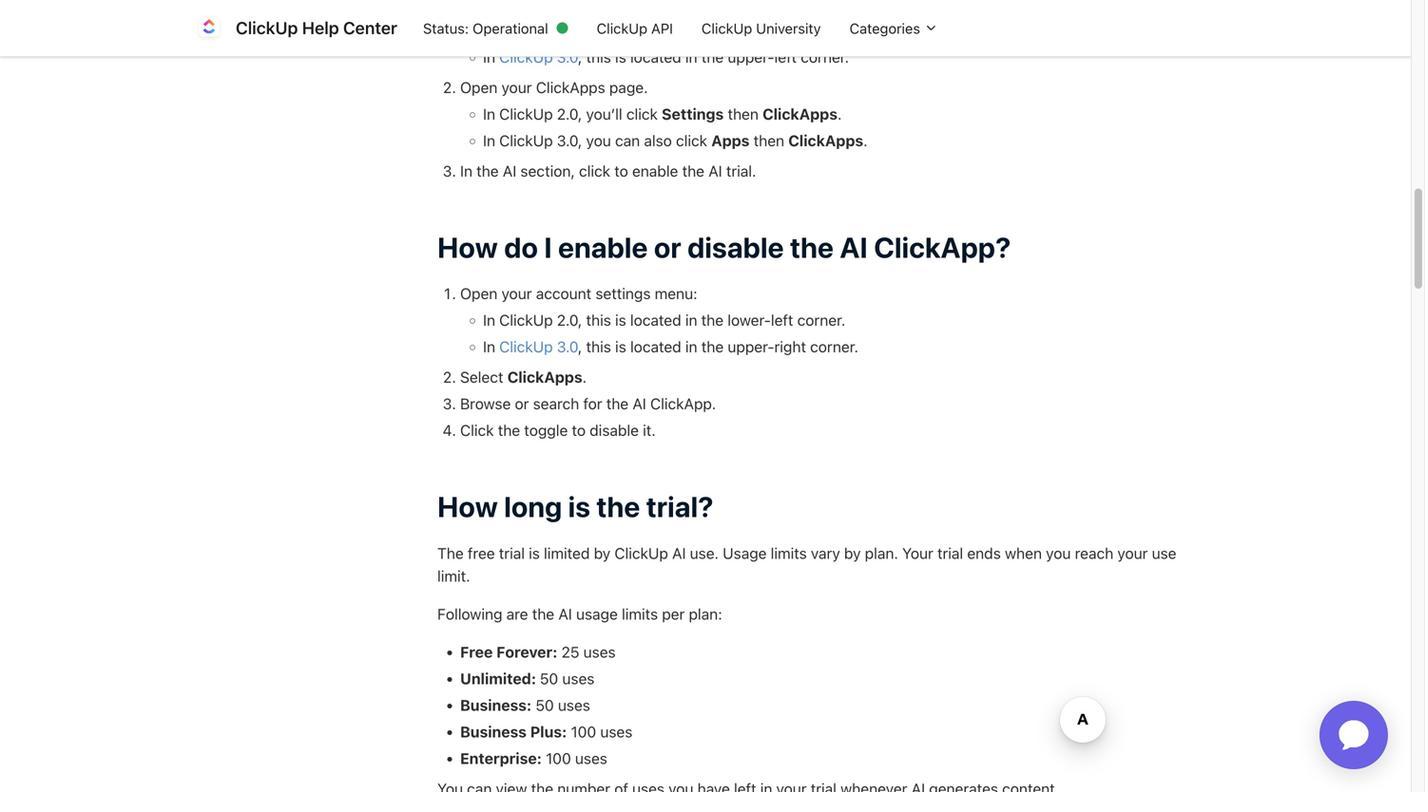 Task type: locate. For each thing, give the bounding box(es) containing it.
corner. right the right in the top of the page
[[810, 338, 858, 356]]

clickapps .
[[763, 105, 842, 123], [788, 131, 868, 150], [507, 368, 587, 387]]

ai up it.
[[633, 395, 646, 413]]

0 vertical spatial you
[[586, 131, 611, 150]]

1 vertical spatial open
[[460, 285, 498, 303]]

clickup up clickup 3.0 , this is located in the upper-left corner.
[[702, 20, 752, 36]]

following
[[437, 605, 502, 623]]

click up in clickup 3.0, you can also click apps then
[[626, 105, 658, 123]]

1 horizontal spatial to
[[614, 162, 628, 180]]

3 this from the top
[[586, 311, 611, 329]]

select
[[460, 368, 503, 387]]

limits
[[771, 545, 807, 563], [622, 605, 658, 623]]

your
[[902, 545, 933, 563]]

2 open from the top
[[460, 285, 498, 303]]

upper- for left
[[728, 48, 774, 66]]

2 vertical spatial clickapps .
[[507, 368, 587, 387]]

1 vertical spatial you
[[1046, 545, 1071, 563]]

limits left the per
[[622, 605, 658, 623]]

3 2.0, from the top
[[557, 311, 582, 329]]

or up the menu:
[[654, 230, 681, 264]]

forever:
[[496, 643, 557, 661]]

clickup 3.0 link for clickup 3.0 , this is located in the upper-left corner.
[[499, 48, 578, 66]]

3.0,
[[557, 131, 582, 150]]

0 vertical spatial open
[[460, 78, 498, 96]]

you right "when"
[[1046, 545, 1071, 563]]

1 horizontal spatial click
[[626, 105, 658, 123]]

open
[[460, 78, 498, 96], [460, 285, 498, 303]]

then up apps
[[728, 105, 759, 123]]

click down settings
[[676, 131, 707, 150]]

in clickup 2.0, this is located in the lower-left corner. down the menu:
[[483, 311, 846, 329]]

1 open from the top
[[460, 78, 498, 96]]

lower- up clickup 3.0 , this is located in the upper-left corner.
[[728, 21, 771, 39]]

in up settings
[[685, 48, 697, 66]]

1 , from the top
[[578, 48, 582, 66]]

help
[[302, 18, 339, 38]]

business:
[[460, 697, 532, 715]]

2 lower- from the top
[[728, 311, 771, 329]]

then
[[728, 105, 759, 123], [754, 131, 784, 150]]

2 how from the top
[[437, 490, 498, 524]]

your
[[502, 78, 532, 96], [502, 285, 532, 303], [1117, 545, 1148, 563]]

100 down plus:
[[546, 750, 571, 768]]

i
[[544, 230, 552, 264]]

your inside the "the free trial is limited by clickup ai use. usage limits vary by plan. your trial ends when you reach your use limit."
[[1117, 545, 1148, 563]]

or inside browse or search for the ai clickapp. click the toggle to disable it.
[[515, 395, 529, 413]]

unlimited:
[[460, 670, 536, 688]]

browse or search for the ai clickapp. click the toggle to disable it.
[[460, 395, 716, 440]]

trial right your
[[937, 545, 963, 563]]

0 vertical spatial 2.0,
[[557, 21, 582, 39]]

clickup inside the "the free trial is limited by clickup ai use. usage limits vary by plan. your trial ends when you reach your use limit."
[[614, 545, 668, 563]]

1 2.0, from the top
[[557, 21, 582, 39]]

ai left the 'usage'
[[558, 605, 572, 623]]

1 upper- from the top
[[728, 48, 774, 66]]

in right api
[[685, 21, 697, 39]]

left for right
[[771, 311, 793, 329]]

1 horizontal spatial by
[[844, 545, 861, 563]]

trial?
[[646, 490, 714, 524]]

100 right plus:
[[571, 723, 596, 741]]

operational
[[473, 20, 548, 36]]

50
[[540, 670, 558, 688], [536, 697, 554, 715]]

1 in clickup 2.0, this is located in the lower-left corner. from the top
[[483, 21, 846, 39]]

in up clickup 3.0 , this is located in the upper-right corner.
[[685, 311, 697, 329]]

clickup left api
[[597, 20, 647, 36]]

enable up settings
[[558, 230, 648, 264]]

left
[[771, 21, 793, 39], [774, 48, 797, 66], [771, 311, 793, 329]]

,
[[578, 48, 582, 66], [578, 338, 582, 356]]

to
[[614, 162, 628, 180], [572, 422, 586, 440]]

1 horizontal spatial or
[[654, 230, 681, 264]]

to down for
[[572, 422, 586, 440]]

2.0,
[[557, 21, 582, 39], [557, 105, 582, 123], [557, 311, 582, 329]]

0 vertical spatial lower-
[[728, 21, 771, 39]]

free forever: 25 uses unlimited: 50 uses business: 50 uses business plus: 100 uses enterprise: 100 uses
[[460, 643, 633, 768]]

0 vertical spatial in clickup 2.0, this is located in the lower-left corner.
[[483, 21, 846, 39]]

open your clickapps page.
[[460, 78, 648, 96]]

0 vertical spatial click
[[626, 105, 658, 123]]

usage
[[723, 545, 767, 563]]

in down the menu:
[[685, 338, 697, 356]]

click down the 3.0,
[[579, 162, 610, 180]]

1 horizontal spatial you
[[1046, 545, 1071, 563]]

open for in clickup 2.0, you'll click
[[460, 78, 498, 96]]

1 vertical spatial in clickup 2.0, this is located in the lower-left corner.
[[483, 311, 846, 329]]

1 vertical spatial clickup 3.0 link
[[499, 338, 578, 356]]

0 horizontal spatial or
[[515, 395, 529, 413]]

1 vertical spatial to
[[572, 422, 586, 440]]

clickup up open your clickapps page.
[[499, 21, 553, 39]]

in the ai section, click to enable the ai trial.
[[460, 162, 756, 180]]

1 vertical spatial how
[[437, 490, 498, 524]]

1 vertical spatial then
[[754, 131, 784, 150]]

1 by from the left
[[594, 545, 611, 563]]

, up open your clickapps page.
[[578, 48, 582, 66]]

1 lower- from the top
[[728, 21, 771, 39]]

to down can
[[614, 162, 628, 180]]

open for in clickup 2.0, this is located in the lower-left corner.
[[460, 285, 498, 303]]

api
[[651, 20, 673, 36]]

0 vertical spatial 3.0
[[557, 48, 578, 66]]

clickup inside the clickup api link
[[597, 20, 647, 36]]

this
[[586, 21, 611, 39], [586, 48, 611, 66], [586, 311, 611, 329], [586, 338, 611, 356]]

100
[[571, 723, 596, 741], [546, 750, 571, 768]]

in clickup 2.0, this is located in the lower-left corner.
[[483, 21, 846, 39], [483, 311, 846, 329]]

uses up plus:
[[558, 697, 590, 715]]

how
[[437, 230, 498, 264], [437, 490, 498, 524]]

0 vertical spatial left
[[771, 21, 793, 39]]

per
[[662, 605, 685, 623]]

0 horizontal spatial .
[[582, 368, 587, 387]]

the
[[701, 21, 724, 39], [701, 48, 724, 66], [476, 162, 499, 180], [682, 162, 704, 180], [790, 230, 834, 264], [701, 311, 724, 329], [701, 338, 724, 356], [606, 395, 629, 413], [498, 422, 520, 440], [596, 490, 640, 524], [532, 605, 554, 623]]

status:
[[423, 20, 469, 36]]

1 horizontal spatial trial
[[937, 545, 963, 563]]

2 in clickup 2.0, this is located in the lower-left corner. from the top
[[483, 311, 846, 329]]

upper-
[[728, 48, 774, 66], [728, 338, 774, 356]]

by right vary
[[844, 545, 861, 563]]

toggle
[[524, 422, 568, 440]]

2 vertical spatial 2.0,
[[557, 311, 582, 329]]

1 vertical spatial 2.0,
[[557, 105, 582, 123]]

1 vertical spatial or
[[515, 395, 529, 413]]

located
[[630, 21, 681, 39], [630, 48, 681, 66], [630, 311, 681, 329], [630, 338, 681, 356]]

0 vertical spatial your
[[502, 78, 532, 96]]

1 vertical spatial 3.0
[[557, 338, 578, 356]]

2 vertical spatial .
[[582, 368, 587, 387]]

clickup 3.0 link up open your clickapps page.
[[499, 48, 578, 66]]

ai left trial.
[[708, 162, 722, 180]]

uses
[[583, 643, 616, 661], [562, 670, 595, 688], [558, 697, 590, 715], [600, 723, 633, 741], [575, 750, 607, 768]]

4 this from the top
[[586, 338, 611, 356]]

in
[[483, 21, 495, 39], [483, 48, 495, 66], [483, 105, 495, 123], [483, 131, 495, 150], [460, 162, 472, 180], [483, 311, 495, 329], [483, 338, 495, 356]]

clickup
[[236, 18, 298, 38], [597, 20, 647, 36], [702, 20, 752, 36], [499, 21, 553, 39], [499, 48, 553, 66], [499, 105, 553, 123], [499, 131, 553, 150], [499, 311, 553, 329], [499, 338, 553, 356], [614, 545, 668, 563]]

3.0 up open your clickapps page.
[[557, 48, 578, 66]]

1 vertical spatial .
[[863, 131, 868, 150]]

0 horizontal spatial click
[[579, 162, 610, 180]]

3.0 down account
[[557, 338, 578, 356]]

you
[[586, 131, 611, 150], [1046, 545, 1071, 563]]

clickup 3.0 link down account
[[499, 338, 578, 356]]

you down in clickup 2.0, you'll click settings
[[586, 131, 611, 150]]

in clickup 2.0, this is located in the lower-left corner. up clickup 3.0 , this is located in the upper-left corner.
[[483, 21, 846, 39]]

clickup 3.0 link
[[499, 48, 578, 66], [499, 338, 578, 356]]

lower- up clickup 3.0 , this is located in the upper-right corner.
[[728, 311, 771, 329]]

2.0, up the 3.0,
[[557, 105, 582, 123]]

clickup left the help
[[236, 18, 298, 38]]

then right apps
[[754, 131, 784, 150]]

reach
[[1075, 545, 1113, 563]]

disable up the menu:
[[687, 230, 784, 264]]

clickup api
[[597, 20, 673, 36]]

2 , from the top
[[578, 338, 582, 356]]

limits inside the "the free trial is limited by clickup ai use. usage limits vary by plan. your trial ends when you reach your use limit."
[[771, 545, 807, 563]]

by right limited
[[594, 545, 611, 563]]

1 3.0 from the top
[[557, 48, 578, 66]]

how left do
[[437, 230, 498, 264]]

ai left section,
[[503, 162, 516, 180]]

0 vertical spatial clickapps .
[[763, 105, 842, 123]]

1 vertical spatial your
[[502, 285, 532, 303]]

2 vertical spatial click
[[579, 162, 610, 180]]

limits left vary
[[771, 545, 807, 563]]

trial
[[499, 545, 525, 563], [937, 545, 963, 563]]

is
[[615, 21, 626, 39], [615, 48, 626, 66], [615, 311, 626, 329], [615, 338, 626, 356], [568, 490, 590, 524], [529, 545, 540, 563]]

1 trial from the left
[[499, 545, 525, 563]]

uses right "enterprise:"
[[575, 750, 607, 768]]

1 this from the top
[[586, 21, 611, 39]]

2 3.0 from the top
[[557, 338, 578, 356]]

.
[[838, 105, 842, 123], [863, 131, 868, 150], [582, 368, 587, 387]]

free
[[468, 545, 495, 563]]

disable
[[687, 230, 784, 264], [590, 422, 639, 440]]

when
[[1005, 545, 1042, 563]]

0 vertical spatial limits
[[771, 545, 807, 563]]

is inside the "the free trial is limited by clickup ai use. usage limits vary by plan. your trial ends when you reach your use limit."
[[529, 545, 540, 563]]

your left use
[[1117, 545, 1148, 563]]

0 horizontal spatial to
[[572, 422, 586, 440]]

25
[[561, 643, 579, 661]]

, down open your account settings menu:
[[578, 338, 582, 356]]

open up select
[[460, 285, 498, 303]]

1 vertical spatial upper-
[[728, 338, 774, 356]]

disable down for
[[590, 422, 639, 440]]

0 vertical spatial how
[[437, 230, 498, 264]]

open down status: operational
[[460, 78, 498, 96]]

2.0, for , this is located in the upper-left corner.
[[557, 21, 582, 39]]

ai left 'use.'
[[672, 545, 686, 563]]

clickapp.
[[650, 395, 716, 413]]

enterprise:
[[460, 750, 542, 768]]

2.0, down account
[[557, 311, 582, 329]]

trial.
[[726, 162, 756, 180]]

2 clickup 3.0 link from the top
[[499, 338, 578, 356]]

1 vertical spatial ,
[[578, 338, 582, 356]]

your down do
[[502, 285, 532, 303]]

1 vertical spatial limits
[[622, 605, 658, 623]]

plan.
[[865, 545, 898, 563]]

0 horizontal spatial by
[[594, 545, 611, 563]]

by
[[594, 545, 611, 563], [844, 545, 861, 563]]

clickup down 'trial?'
[[614, 545, 668, 563]]

ai
[[503, 162, 516, 180], [708, 162, 722, 180], [840, 230, 868, 264], [633, 395, 646, 413], [672, 545, 686, 563], [558, 605, 572, 623]]

0 vertical spatial 100
[[571, 723, 596, 741]]

1 how from the top
[[437, 230, 498, 264]]

your for clickapps
[[502, 78, 532, 96]]

ends
[[967, 545, 1001, 563]]

left for left
[[771, 21, 793, 39]]

0 vertical spatial clickup 3.0 link
[[499, 48, 578, 66]]

plus:
[[530, 723, 567, 741]]

1 vertical spatial lower-
[[728, 311, 771, 329]]

clickup help center
[[236, 18, 397, 38]]

1 clickup 3.0 link from the top
[[499, 48, 578, 66]]

enable down also
[[632, 162, 678, 180]]

0 vertical spatial upper-
[[728, 48, 774, 66]]

1 horizontal spatial disable
[[687, 230, 784, 264]]

2 vertical spatial your
[[1117, 545, 1148, 563]]

or left search
[[515, 395, 529, 413]]

1 vertical spatial 50
[[536, 697, 554, 715]]

0 horizontal spatial trial
[[499, 545, 525, 563]]

2.0, up open your clickapps page.
[[557, 21, 582, 39]]

50 up plus:
[[536, 697, 554, 715]]

1 vertical spatial click
[[676, 131, 707, 150]]

lower-
[[728, 21, 771, 39], [728, 311, 771, 329]]

are
[[506, 605, 528, 623]]

0 horizontal spatial disable
[[590, 422, 639, 440]]

0 vertical spatial 50
[[540, 670, 558, 688]]

click for to
[[579, 162, 610, 180]]

right
[[774, 338, 806, 356]]

1 horizontal spatial limits
[[771, 545, 807, 563]]

2 vertical spatial left
[[771, 311, 793, 329]]

application
[[1297, 679, 1411, 793]]

0 vertical spatial ,
[[578, 48, 582, 66]]

uses down '25'
[[562, 670, 595, 688]]

1 vertical spatial disable
[[590, 422, 639, 440]]

clickup down account
[[499, 311, 553, 329]]

50 down forever:
[[540, 670, 558, 688]]

in clickup 2.0, this is located in the lower-left corner. for , this is located in the upper-left corner.
[[483, 21, 846, 39]]

clickapps
[[536, 78, 605, 96], [763, 105, 838, 123], [788, 131, 863, 150], [507, 368, 582, 387]]

clickapp?
[[874, 230, 1011, 264]]

1 in from the top
[[685, 21, 697, 39]]

2 upper- from the top
[[728, 338, 774, 356]]

trial right free
[[499, 545, 525, 563]]

2 this from the top
[[586, 48, 611, 66]]

in
[[685, 21, 697, 39], [685, 48, 697, 66], [685, 311, 697, 329], [685, 338, 697, 356]]

your down operational
[[502, 78, 532, 96]]

3.0
[[557, 48, 578, 66], [557, 338, 578, 356]]

how up free
[[437, 490, 498, 524]]

account
[[536, 285, 592, 303]]

1 horizontal spatial .
[[838, 105, 842, 123]]



Task type: vqa. For each thing, say whether or not it's contained in the screenshot.


Task type: describe. For each thing, give the bounding box(es) containing it.
clickup up select
[[499, 338, 553, 356]]

1 located from the top
[[630, 21, 681, 39]]

categories button
[[835, 10, 953, 46]]

0 vertical spatial to
[[614, 162, 628, 180]]

2 2.0, from the top
[[557, 105, 582, 123]]

1 vertical spatial 100
[[546, 750, 571, 768]]

upper- for right
[[728, 338, 774, 356]]

settings
[[662, 105, 724, 123]]

clickup help center link
[[194, 13, 409, 43]]

also
[[644, 131, 672, 150]]

disable inside browse or search for the ai clickapp. click the toggle to disable it.
[[590, 422, 639, 440]]

how do i enable or disable the ai clickapp?
[[437, 230, 1011, 264]]

uses right plus:
[[600, 723, 633, 741]]

clickup 3.0 , this is located in the upper-left corner.
[[499, 48, 849, 66]]

long
[[504, 490, 562, 524]]

you'll
[[586, 105, 622, 123]]

can
[[615, 131, 640, 150]]

lower- for left
[[728, 21, 771, 39]]

4 located from the top
[[630, 338, 681, 356]]

university
[[756, 20, 821, 36]]

in clickup 2.0, you'll click settings
[[483, 105, 724, 123]]

how for how long is the trial?
[[437, 490, 498, 524]]

clickup api link
[[582, 10, 687, 46]]

click
[[460, 422, 494, 440]]

menu:
[[655, 285, 697, 303]]

use.
[[690, 545, 719, 563]]

4 in from the top
[[685, 338, 697, 356]]

limit.
[[437, 567, 470, 585]]

, for , this is located in the upper-left corner.
[[578, 48, 582, 66]]

2 in from the top
[[685, 48, 697, 66]]

corner. down university
[[801, 48, 849, 66]]

2 by from the left
[[844, 545, 861, 563]]

clickup up section,
[[499, 131, 553, 150]]

0 vertical spatial then
[[728, 105, 759, 123]]

your for account
[[502, 285, 532, 303]]

2 horizontal spatial click
[[676, 131, 707, 150]]

plan:
[[689, 605, 722, 623]]

browse
[[460, 395, 511, 413]]

you inside the "the free trial is limited by clickup ai use. usage limits vary by plan. your trial ends when you reach your use limit."
[[1046, 545, 1071, 563]]

search
[[533, 395, 579, 413]]

open your account settings menu:
[[460, 285, 697, 303]]

business
[[460, 723, 527, 741]]

3 located from the top
[[630, 311, 681, 329]]

2 horizontal spatial .
[[863, 131, 868, 150]]

click for settings
[[626, 105, 658, 123]]

0 horizontal spatial limits
[[622, 605, 658, 623]]

clickup 3.0 , this is located in the upper-right corner.
[[499, 338, 858, 356]]

use
[[1152, 545, 1177, 563]]

vary
[[811, 545, 840, 563]]

apps
[[711, 131, 750, 150]]

0 vertical spatial .
[[838, 105, 842, 123]]

2 trial from the left
[[937, 545, 963, 563]]

ai inside browse or search for the ai clickapp. click the toggle to disable it.
[[633, 395, 646, 413]]

ai left clickapp?
[[840, 230, 868, 264]]

0 vertical spatial disable
[[687, 230, 784, 264]]

2 located from the top
[[630, 48, 681, 66]]

page.
[[609, 78, 648, 96]]

0 vertical spatial enable
[[632, 162, 678, 180]]

clickup inside clickup university link
[[702, 20, 752, 36]]

free
[[460, 643, 493, 661]]

in clickup 3.0, you can also click apps then
[[483, 131, 784, 150]]

section,
[[520, 162, 575, 180]]

the free trial is limited by clickup ai use. usage limits vary by plan. your trial ends when you reach your use limit.
[[437, 545, 1177, 585]]

uses right '25'
[[583, 643, 616, 661]]

categories
[[849, 20, 924, 36]]

1 vertical spatial clickapps .
[[788, 131, 868, 150]]

status: operational
[[423, 20, 548, 36]]

center
[[343, 18, 397, 38]]

ai inside the "the free trial is limited by clickup ai use. usage limits vary by plan. your trial ends when you reach your use limit."
[[672, 545, 686, 563]]

clickup help help center home page image
[[194, 13, 224, 43]]

clickup university
[[702, 20, 821, 36]]

clickup inside 'clickup help center' link
[[236, 18, 298, 38]]

to inside browse or search for the ai clickapp. click the toggle to disable it.
[[572, 422, 586, 440]]

in clickup 2.0, this is located in the lower-left corner. for , this is located in the upper-right corner.
[[483, 311, 846, 329]]

corner. up the right in the top of the page
[[797, 311, 846, 329]]

clickup university link
[[687, 10, 835, 46]]

lower- for right
[[728, 311, 771, 329]]

settings
[[596, 285, 651, 303]]

clickup down operational
[[499, 48, 553, 66]]

0 horizontal spatial you
[[586, 131, 611, 150]]

clickup 3.0 link for clickup 3.0 , this is located in the upper-right corner.
[[499, 338, 578, 356]]

3 in from the top
[[685, 311, 697, 329]]

corner. left categories
[[797, 21, 846, 39]]

clickup down open your clickapps page.
[[499, 105, 553, 123]]

how for how do i enable or disable the ai clickapp?
[[437, 230, 498, 264]]

do
[[504, 230, 538, 264]]

following are the ai usage limits per plan:
[[437, 605, 722, 623]]

3.0 for , this is located in the upper-left corner.
[[557, 48, 578, 66]]

, for , this is located in the upper-right corner.
[[578, 338, 582, 356]]

how long is the trial?
[[437, 490, 714, 524]]

1 vertical spatial enable
[[558, 230, 648, 264]]

for
[[583, 395, 602, 413]]

limited
[[544, 545, 590, 563]]

the
[[437, 545, 464, 563]]

it.
[[643, 422, 656, 440]]

2.0, for , this is located in the upper-right corner.
[[557, 311, 582, 329]]

1 vertical spatial left
[[774, 48, 797, 66]]

3.0 for , this is located in the upper-right corner.
[[557, 338, 578, 356]]

0 vertical spatial or
[[654, 230, 681, 264]]

usage
[[576, 605, 618, 623]]



